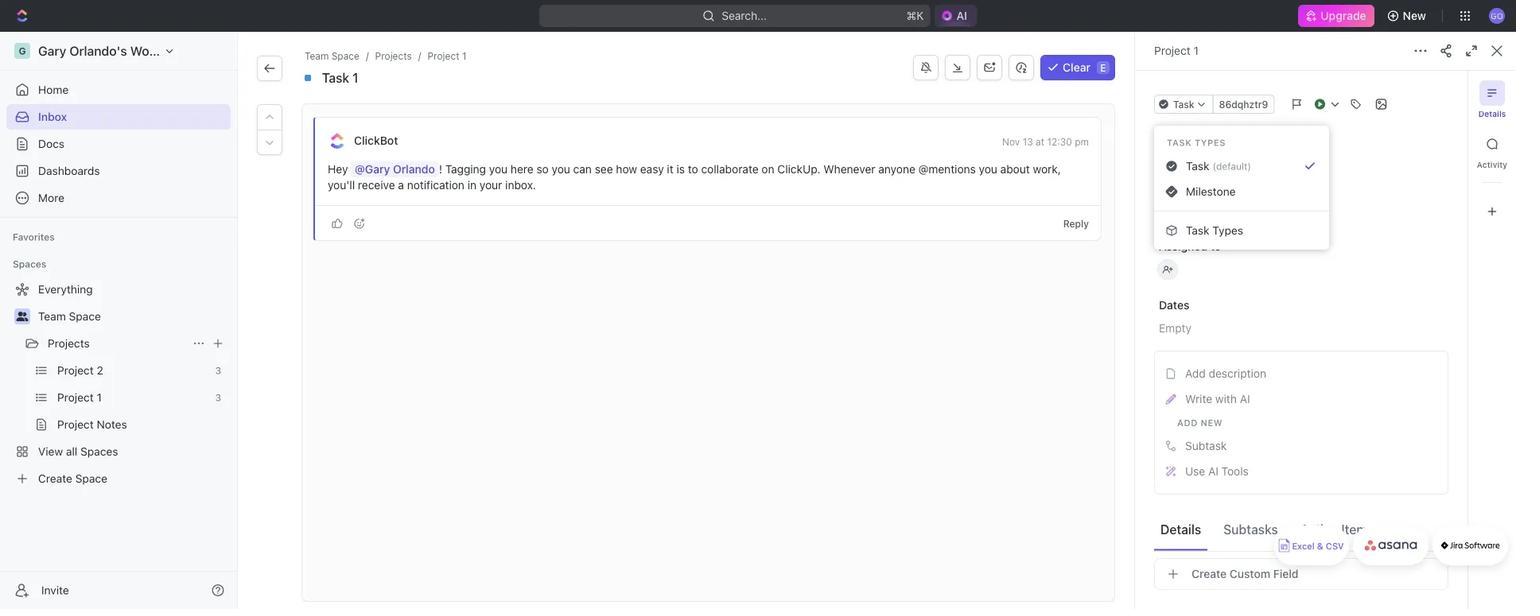 Task type: describe. For each thing, give the bounding box(es) containing it.
can
[[573, 163, 592, 176]]

so
[[537, 163, 549, 176]]

add for add description
[[1186, 367, 1206, 380]]

on
[[762, 163, 775, 176]]

0 horizontal spatial project 1 link
[[425, 48, 470, 64]]

see
[[595, 163, 613, 176]]

custom
[[1230, 568, 1271, 581]]

use
[[1186, 465, 1206, 478]]

! tagging you here so you can see how easy it is to collaborate on clickup. whenever anyone @mentions you about work, you'll receive a notification in your inbox.
[[328, 163, 1064, 192]]

with
[[1216, 393, 1237, 406]]

action
[[1301, 522, 1339, 537]]

new button
[[1381, 3, 1436, 29]]

tagging
[[445, 163, 486, 176]]

to inside ! tagging you here so you can see how easy it is to collaborate on clickup. whenever anyone @mentions you about work, you'll receive a notification in your inbox.
[[688, 163, 698, 176]]

0 vertical spatial types
[[1195, 138, 1226, 148]]

team for team space / projects / project 1
[[305, 50, 329, 61]]

1 horizontal spatial project 1 link
[[1155, 44, 1199, 57]]

team space / projects / project 1
[[305, 50, 467, 61]]

csv
[[1326, 542, 1345, 552]]

favorites button
[[6, 228, 61, 247]]

1 horizontal spatial project
[[1155, 44, 1191, 57]]

home
[[38, 83, 69, 96]]

projects inside sidebar navigation
[[48, 337, 90, 350]]

1 you from the left
[[489, 163, 508, 176]]

anyone
[[879, 163, 916, 176]]

subtasks button
[[1218, 515, 1285, 544]]

1 horizontal spatial ai
[[1240, 393, 1251, 406]]

docs
[[38, 137, 64, 150]]

write with ai
[[1186, 393, 1251, 406]]

nov
[[1003, 136, 1020, 147]]

space for team space / projects / project 1
[[332, 50, 360, 61]]

projects link inside tree
[[48, 331, 186, 356]]

create custom field button
[[1155, 559, 1449, 590]]

excel
[[1293, 542, 1315, 552]]

clickbot
[[354, 134, 398, 147]]

inbox.
[[505, 179, 536, 192]]

in
[[468, 179, 477, 192]]

you'll
[[328, 179, 355, 192]]

reply
[[1064, 218, 1089, 229]]

task up milestone
[[1186, 160, 1210, 173]]

whenever
[[824, 163, 876, 176]]

notification
[[407, 179, 465, 192]]

pm
[[1075, 136, 1089, 147]]

subtask button
[[1160, 434, 1443, 459]]

subtasks
[[1224, 522, 1279, 537]]

86dqhztr9
[[1220, 99, 1269, 110]]

team space
[[38, 310, 101, 323]]

⌘k
[[907, 9, 924, 22]]

!
[[439, 163, 442, 176]]

here
[[511, 163, 534, 176]]

activity
[[1478, 160, 1508, 169]]

use ai tools
[[1186, 465, 1249, 478]]

upgrade link
[[1299, 5, 1375, 27]]

1 for ‎task 1
[[353, 70, 359, 86]]

create custom field
[[1192, 568, 1299, 581]]

write
[[1186, 393, 1213, 406]]

dashboards link
[[6, 158, 231, 184]]

tools
[[1222, 465, 1249, 478]]

home link
[[6, 77, 231, 103]]

task inside button
[[1186, 224, 1210, 237]]

add description
[[1186, 367, 1267, 380]]

assigned to
[[1159, 240, 1222, 253]]

0 vertical spatial task types
[[1167, 138, 1226, 148]]

create
[[1192, 568, 1227, 581]]

2 / from the left
[[418, 50, 421, 61]]

spaces
[[13, 259, 46, 270]]

‎task 1 link
[[319, 68, 362, 88]]

new
[[1403, 9, 1427, 22]]

a
[[398, 179, 404, 192]]

about
[[1001, 163, 1030, 176]]

1 horizontal spatial projects
[[375, 50, 412, 61]]

team for team space
[[38, 310, 66, 323]]

task types button
[[1161, 218, 1323, 243]]

&
[[1318, 542, 1324, 552]]

favorites
[[13, 232, 55, 243]]

collaborate
[[701, 163, 759, 176]]

1 horizontal spatial 1
[[462, 50, 467, 61]]

work,
[[1033, 163, 1061, 176]]

space for team space
[[69, 310, 101, 323]]

86dqhztr9 button
[[1213, 95, 1275, 114]]

(default)
[[1213, 161, 1252, 172]]

field
[[1274, 568, 1299, 581]]

milestone
[[1186, 185, 1236, 198]]

3 you from the left
[[979, 163, 998, 176]]



Task type: vqa. For each thing, say whether or not it's contained in the screenshot.
topmost Projects
yes



Task type: locate. For each thing, give the bounding box(es) containing it.
write with ai button
[[1160, 387, 1443, 412]]

/
[[366, 50, 369, 61], [418, 50, 421, 61]]

clickup.
[[778, 163, 821, 176]]

task types
[[1167, 138, 1226, 148], [1186, 224, 1244, 237]]

0 vertical spatial team space link
[[302, 48, 363, 64]]

0 horizontal spatial team
[[38, 310, 66, 323]]

inbox link
[[6, 104, 231, 130]]

0 vertical spatial team
[[305, 50, 329, 61]]

1 vertical spatial types
[[1213, 224, 1244, 237]]

add left new
[[1178, 418, 1198, 428]]

task types up assigned to
[[1186, 224, 1244, 237]]

0 vertical spatial to
[[688, 163, 698, 176]]

0 horizontal spatial to
[[688, 163, 698, 176]]

0 horizontal spatial /
[[366, 50, 369, 61]]

details up activity
[[1479, 109, 1507, 118]]

task types inside button
[[1186, 224, 1244, 237]]

tree
[[6, 277, 231, 492]]

task types up task (default)
[[1167, 138, 1226, 148]]

1 / from the left
[[366, 50, 369, 61]]

how
[[616, 163, 637, 176]]

0 vertical spatial add
[[1186, 367, 1206, 380]]

e
[[1101, 62, 1107, 73]]

is
[[677, 163, 685, 176]]

task up assigned to
[[1186, 224, 1210, 237]]

team inside tree
[[38, 310, 66, 323]]

space right user group image
[[69, 310, 101, 323]]

excel & csv link
[[1274, 526, 1350, 566]]

user group image
[[16, 312, 28, 321]]

team
[[305, 50, 329, 61], [38, 310, 66, 323]]

clear
[[1063, 61, 1091, 74]]

search...
[[722, 9, 767, 22]]

project
[[1155, 44, 1191, 57], [428, 50, 460, 61]]

1 horizontal spatial team space link
[[302, 48, 363, 64]]

task down project 1
[[1174, 99, 1195, 110]]

1 for project 1
[[1194, 44, 1199, 57]]

@mentions
[[919, 163, 976, 176]]

details button
[[1155, 515, 1208, 544]]

types inside button
[[1213, 224, 1244, 237]]

docs link
[[6, 131, 231, 157]]

at
[[1036, 136, 1045, 147]]

0 horizontal spatial project
[[428, 50, 460, 61]]

task down task dropdown button
[[1167, 138, 1192, 148]]

0 horizontal spatial projects
[[48, 337, 90, 350]]

2 you from the left
[[552, 163, 570, 176]]

to
[[688, 163, 698, 176], [1211, 240, 1222, 253]]

1 horizontal spatial to
[[1211, 240, 1222, 253]]

2 horizontal spatial 1
[[1194, 44, 1199, 57]]

add new
[[1178, 418, 1223, 428]]

1 horizontal spatial /
[[418, 50, 421, 61]]

1 vertical spatial details
[[1161, 522, 1202, 537]]

action items
[[1301, 522, 1375, 537]]

add
[[1186, 367, 1206, 380], [1178, 418, 1198, 428]]

types
[[1195, 138, 1226, 148], [1213, 224, 1244, 237]]

to right assigned
[[1211, 240, 1222, 253]]

ai right use
[[1209, 465, 1219, 478]]

reply button
[[1057, 214, 1096, 233]]

space inside sidebar navigation
[[69, 310, 101, 323]]

project 1 link
[[1155, 44, 1199, 57], [425, 48, 470, 64]]

you right so
[[552, 163, 570, 176]]

1 vertical spatial team space link
[[38, 304, 228, 329]]

to right 'is'
[[688, 163, 698, 176]]

details
[[1479, 109, 1507, 118], [1161, 522, 1202, 537]]

0 horizontal spatial ai
[[1209, 465, 1219, 478]]

pencil image
[[1166, 394, 1177, 405]]

task (default)
[[1186, 160, 1252, 173]]

team right user group image
[[38, 310, 66, 323]]

types up assigned to
[[1213, 224, 1244, 237]]

1 vertical spatial space
[[69, 310, 101, 323]]

0 vertical spatial ai
[[1240, 393, 1251, 406]]

0 vertical spatial projects link
[[372, 48, 415, 64]]

excel & csv
[[1293, 542, 1345, 552]]

‎task 1
[[322, 70, 359, 86]]

hey
[[328, 163, 351, 176]]

ai
[[1240, 393, 1251, 406], [1209, 465, 1219, 478]]

1 vertical spatial ai
[[1209, 465, 1219, 478]]

easy
[[640, 163, 664, 176]]

receive
[[358, 179, 395, 192]]

0 horizontal spatial projects link
[[48, 331, 186, 356]]

task button
[[1155, 95, 1214, 114]]

0 horizontal spatial you
[[489, 163, 508, 176]]

invite
[[41, 584, 69, 597]]

clickbot button
[[353, 134, 399, 148]]

ai right with
[[1240, 393, 1251, 406]]

1 vertical spatial projects link
[[48, 331, 186, 356]]

tree containing team space
[[6, 277, 231, 492]]

1 vertical spatial add
[[1178, 418, 1198, 428]]

items
[[1342, 522, 1375, 537]]

Edit task name text field
[[1155, 128, 1449, 158]]

0 horizontal spatial details
[[1161, 522, 1202, 537]]

1 horizontal spatial projects link
[[372, 48, 415, 64]]

‎task
[[322, 70, 349, 86]]

space
[[332, 50, 360, 61], [69, 310, 101, 323]]

0 vertical spatial space
[[332, 50, 360, 61]]

nov 13 at 12:30 pm
[[1003, 136, 1089, 147]]

1 horizontal spatial space
[[332, 50, 360, 61]]

inbox
[[38, 110, 67, 123]]

0 horizontal spatial 1
[[353, 70, 359, 86]]

1 vertical spatial to
[[1211, 240, 1222, 253]]

description
[[1209, 367, 1267, 380]]

dashboards
[[38, 164, 100, 177]]

0 horizontal spatial space
[[69, 310, 101, 323]]

details inside button
[[1161, 522, 1202, 537]]

team up ‎task at the left top of page
[[305, 50, 329, 61]]

13
[[1023, 136, 1033, 147]]

details up create
[[1161, 522, 1202, 537]]

you
[[489, 163, 508, 176], [552, 163, 570, 176], [979, 163, 998, 176]]

sidebar navigation
[[0, 32, 238, 610]]

milestone button
[[1161, 179, 1323, 205]]

details inside task sidebar navigation tab list
[[1479, 109, 1507, 118]]

1 vertical spatial team
[[38, 310, 66, 323]]

your
[[480, 179, 502, 192]]

you left about
[[979, 163, 998, 176]]

add up the write
[[1186, 367, 1206, 380]]

2 horizontal spatial you
[[979, 163, 998, 176]]

1 horizontal spatial team
[[305, 50, 329, 61]]

add description button
[[1160, 361, 1443, 387]]

assigned
[[1159, 240, 1208, 253]]

dates
[[1159, 299, 1190, 312]]

action items button
[[1295, 515, 1381, 544]]

upgrade
[[1321, 9, 1367, 22]]

1 vertical spatial projects
[[48, 337, 90, 350]]

0 horizontal spatial team space link
[[38, 304, 228, 329]]

1
[[1194, 44, 1199, 57], [462, 50, 467, 61], [353, 70, 359, 86]]

0 vertical spatial details
[[1479, 109, 1507, 118]]

task inside dropdown button
[[1174, 99, 1195, 110]]

1 vertical spatial task types
[[1186, 224, 1244, 237]]

it
[[667, 163, 674, 176]]

projects
[[375, 50, 412, 61], [48, 337, 90, 350]]

task sidebar navigation tab list
[[1475, 80, 1510, 224]]

projects link
[[372, 48, 415, 64], [48, 331, 186, 356]]

new
[[1201, 418, 1223, 428]]

status
[[1159, 181, 1193, 194]]

types up task (default)
[[1195, 138, 1226, 148]]

you up your
[[489, 163, 508, 176]]

add inside button
[[1186, 367, 1206, 380]]

1 horizontal spatial details
[[1479, 109, 1507, 118]]

subtask
[[1186, 440, 1227, 453]]

0 vertical spatial projects
[[375, 50, 412, 61]]

1 horizontal spatial you
[[552, 163, 570, 176]]

space up ‎task 1
[[332, 50, 360, 61]]

project 1
[[1155, 44, 1199, 57]]

tree inside sidebar navigation
[[6, 277, 231, 492]]

add for add new
[[1178, 418, 1198, 428]]



